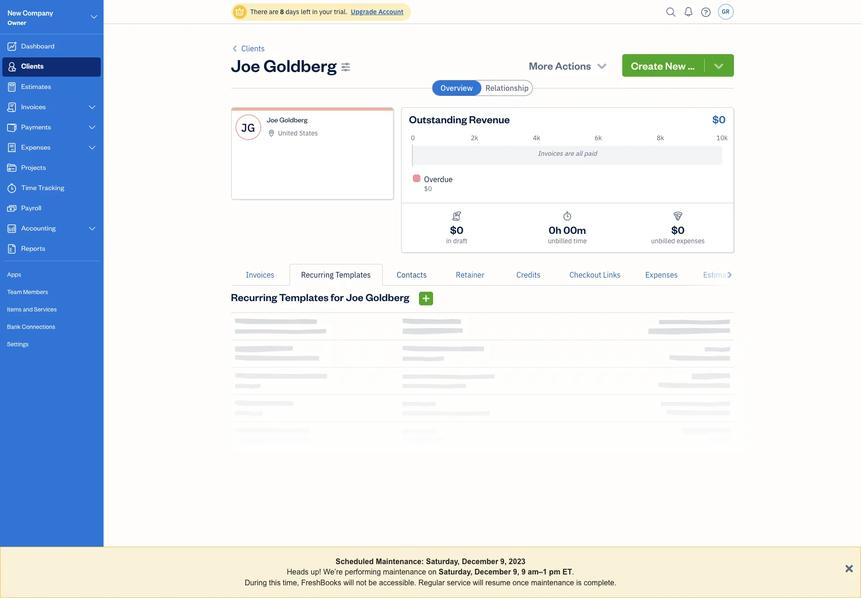 Task type: describe. For each thing, give the bounding box(es) containing it.
0 vertical spatial maintenance
[[383, 569, 427, 577]]

0 vertical spatial invoices link
[[2, 98, 101, 117]]

team
[[7, 288, 22, 296]]

create
[[631, 59, 664, 72]]

chevrondown image for more actions
[[596, 59, 609, 72]]

service
[[447, 579, 471, 587]]

2 vertical spatial joe
[[346, 291, 364, 304]]

time tracking
[[21, 183, 64, 192]]

recurring templates for joe goldberg
[[231, 291, 410, 304]]

more actions button
[[521, 54, 617, 77]]

1 vertical spatial joe
[[267, 115, 278, 124]]

create new … button
[[623, 54, 734, 77]]

credits link
[[500, 264, 558, 286]]

0
[[411, 134, 415, 142]]

reports
[[21, 244, 45, 253]]

paid
[[585, 149, 597, 158]]

contacts link
[[383, 264, 441, 286]]

states
[[299, 129, 318, 138]]

chevron large down image for accounting
[[88, 225, 97, 233]]

trial.
[[334, 8, 348, 16]]

actions
[[556, 59, 592, 72]]

gr
[[722, 8, 730, 15]]

resume
[[486, 579, 511, 587]]

0 horizontal spatial joe
[[231, 54, 260, 76]]

1 vertical spatial 9,
[[514, 569, 520, 577]]

checkout links
[[570, 270, 621, 280]]

performing
[[345, 569, 381, 577]]

apps link
[[2, 267, 101, 283]]

days
[[286, 8, 300, 16]]

outstanding revenue
[[409, 113, 510, 126]]

1 vertical spatial joe goldberg
[[267, 115, 308, 124]]

open in new window image
[[815, 548, 823, 559]]

expenses inside main element
[[21, 143, 51, 152]]

expand timer details image
[[710, 548, 719, 559]]

upgrade account link
[[349, 8, 404, 16]]

0 vertical spatial 9,
[[501, 558, 507, 566]]

2 vertical spatial goldberg
[[366, 291, 410, 304]]

jg
[[241, 120, 255, 135]]

crown image
[[235, 7, 245, 17]]

clients inside button
[[242, 44, 265, 53]]

dashboard link
[[2, 37, 101, 57]]

during
[[245, 579, 267, 587]]

there
[[250, 8, 268, 16]]

bank
[[7, 323, 21, 331]]

$0 inside overdue $0
[[424, 185, 432, 193]]

clients inside main element
[[21, 62, 44, 71]]

not
[[356, 579, 367, 587]]

chart image
[[6, 224, 17, 234]]

money image
[[6, 204, 17, 213]]

this
[[269, 579, 281, 587]]

expenses
[[677, 237, 705, 245]]

up!
[[311, 569, 321, 577]]

checkout links link
[[558, 264, 633, 286]]

recurring templates link
[[290, 264, 383, 286]]

dashboard
[[21, 41, 55, 50]]

apps
[[7, 271, 21, 278]]

time tracking link
[[2, 179, 101, 198]]

2k
[[471, 134, 479, 142]]

next image
[[726, 270, 734, 281]]

$0 for $0
[[713, 113, 726, 126]]

pm
[[550, 569, 561, 577]]

team members link
[[2, 284, 101, 301]]

unbilled inside 0h 00m unbilled time
[[548, 237, 572, 245]]

overdue
[[424, 175, 453, 184]]

overview
[[441, 83, 473, 93]]

expense image
[[6, 143, 17, 153]]

0 horizontal spatial expenses link
[[2, 139, 101, 158]]

for
[[331, 291, 344, 304]]

credits
[[517, 270, 541, 280]]

report image
[[6, 245, 17, 254]]

…
[[688, 59, 695, 72]]

we're
[[324, 569, 343, 577]]

internal
[[756, 548, 781, 557]]

0 horizontal spatial in
[[313, 8, 318, 16]]

is
[[577, 579, 582, 587]]

services
[[34, 306, 57, 313]]

new company owner
[[8, 8, 53, 26]]

$0 for $0 unbilled expenses
[[672, 223, 685, 237]]

revenue
[[469, 113, 510, 126]]

more
[[529, 59, 554, 72]]

dashboard image
[[6, 42, 17, 51]]

items and services
[[7, 306, 57, 313]]

estimates inside main element
[[21, 82, 51, 91]]

chevron large down image
[[90, 11, 98, 23]]

contacts
[[397, 270, 427, 280]]

2023
[[509, 558, 526, 566]]

notifications image
[[682, 2, 697, 21]]

chevronleft image
[[231, 43, 240, 54]]

scheduled maintenance: saturday, december 9, 2023 heads up! we're performing maintenance on saturday, december 9, 9 am–1 pm et . during this time, freshbooks will not be accessible. regular service will resume once maintenance is complete.
[[245, 558, 617, 587]]

payments
[[21, 123, 51, 131]]

clients link
[[2, 57, 101, 77]]

payroll link
[[2, 199, 101, 219]]

4k
[[533, 134, 541, 142]]

create new … button
[[623, 54, 734, 77]]

be
[[369, 579, 377, 587]]

account
[[379, 8, 404, 16]]

10k
[[717, 134, 728, 142]]

time
[[21, 183, 37, 192]]

are for invoices
[[565, 149, 574, 158]]

payments link
[[2, 118, 101, 138]]

items and services link
[[2, 302, 101, 318]]

bank connections
[[7, 323, 55, 331]]

invoices inside main element
[[21, 102, 46, 111]]



Task type: locate. For each thing, give the bounding box(es) containing it.
1 horizontal spatial joe
[[267, 115, 278, 124]]

saturday, up service
[[439, 569, 473, 577]]

0 horizontal spatial maintenance
[[383, 569, 427, 577]]

in right left
[[313, 8, 318, 16]]

0 horizontal spatial recurring
[[231, 291, 277, 304]]

8k
[[657, 134, 665, 142]]

1 vertical spatial estimates
[[704, 270, 737, 280]]

1 vertical spatial saturday,
[[439, 569, 473, 577]]

connections
[[22, 323, 55, 331]]

templates left for
[[279, 291, 329, 304]]

search image
[[664, 5, 679, 19]]

project image
[[6, 164, 17, 173]]

projects link
[[2, 159, 101, 178]]

links
[[604, 270, 621, 280]]

there are 8 days left in your trial. upgrade account
[[250, 8, 404, 16]]

1 horizontal spatial expenses
[[646, 270, 678, 280]]

1 vertical spatial expenses link
[[633, 264, 691, 286]]

timer image
[[6, 184, 17, 193]]

tracking
[[38, 183, 64, 192]]

0 vertical spatial joe
[[231, 54, 260, 76]]

united states
[[278, 129, 318, 138]]

maintenance:
[[376, 558, 424, 566]]

2 horizontal spatial joe
[[346, 291, 364, 304]]

0 vertical spatial december
[[462, 558, 499, 566]]

will left not
[[344, 579, 354, 587]]

× button
[[845, 559, 854, 577]]

0 horizontal spatial are
[[269, 8, 279, 16]]

goldberg up united states
[[280, 115, 308, 124]]

will
[[344, 579, 354, 587], [473, 579, 484, 587]]

settings
[[7, 341, 29, 348]]

mapmarker image
[[267, 130, 276, 137]]

0 vertical spatial expenses link
[[2, 139, 101, 158]]

$0 inside $0 unbilled expenses
[[672, 223, 685, 237]]

9, left 9
[[514, 569, 520, 577]]

heads
[[287, 569, 309, 577]]

chevrondown image right the … on the right
[[713, 59, 726, 72]]

$0 for $0 in draft
[[451, 223, 464, 237]]

complete.
[[584, 579, 617, 587]]

recurring for recurring templates
[[301, 270, 334, 280]]

unbilled down 0h
[[548, 237, 572, 245]]

1 chevron large down image from the top
[[88, 104, 97, 111]]

1 vertical spatial in
[[447, 237, 452, 245]]

settings link
[[2, 336, 101, 353]]

freshbooks
[[301, 579, 342, 587]]

payment image
[[6, 123, 17, 132]]

goldberg left settings for this client image
[[264, 54, 337, 76]]

members
[[23, 288, 48, 296]]

saturday, up on at bottom
[[426, 558, 460, 566]]

templates for recurring templates
[[336, 270, 371, 280]]

checkout
[[570, 270, 602, 280]]

$0 up draft
[[451, 223, 464, 237]]

chevron large down image for expenses
[[88, 144, 97, 152]]

recurring templates
[[301, 270, 371, 280]]

am–1
[[528, 569, 547, 577]]

0 vertical spatial goldberg
[[264, 54, 337, 76]]

1 horizontal spatial recurring
[[301, 270, 334, 280]]

owner
[[8, 19, 26, 26]]

2 vertical spatial invoices
[[246, 270, 275, 280]]

templates for recurring templates for joe goldberg
[[279, 291, 329, 304]]

chevrondown image
[[596, 59, 609, 72], [713, 59, 726, 72]]

1 horizontal spatial estimates link
[[691, 264, 750, 286]]

1 vertical spatial clients
[[21, 62, 44, 71]]

recurring inside recurring templates link
[[301, 270, 334, 280]]

.
[[573, 569, 575, 577]]

upgrade
[[351, 8, 377, 16]]

templates up for
[[336, 270, 371, 280]]

1 chevrondown image from the left
[[596, 59, 609, 72]]

new inside create new … button
[[666, 59, 686, 72]]

0 vertical spatial estimates link
[[2, 78, 101, 97]]

2 will from the left
[[473, 579, 484, 587]]

1 horizontal spatial chevrondown image
[[713, 59, 726, 72]]

go to help image
[[699, 5, 714, 19]]

new left the … on the right
[[666, 59, 686, 72]]

main element
[[0, 0, 127, 599]]

$0 link
[[713, 113, 726, 126]]

$0 inside $0 in draft
[[451, 223, 464, 237]]

new
[[8, 8, 21, 17], [666, 59, 686, 72]]

0h
[[549, 223, 562, 237]]

0 horizontal spatial expenses
[[21, 143, 51, 152]]

0 horizontal spatial estimates link
[[2, 78, 101, 97]]

0 horizontal spatial invoices link
[[2, 98, 101, 117]]

are left 8
[[269, 8, 279, 16]]

1 vertical spatial goldberg
[[280, 115, 308, 124]]

2 unbilled from the left
[[652, 237, 676, 245]]

0 horizontal spatial new
[[8, 8, 21, 17]]

1 horizontal spatial estimates
[[704, 270, 737, 280]]

1 horizontal spatial 9,
[[514, 569, 520, 577]]

9, left 2023
[[501, 558, 507, 566]]

2 horizontal spatial invoices
[[538, 149, 563, 158]]

$0 up 10k
[[713, 113, 726, 126]]

1 horizontal spatial will
[[473, 579, 484, 587]]

6k
[[595, 134, 603, 142]]

0 horizontal spatial invoices
[[21, 102, 46, 111]]

clients right client image
[[21, 62, 44, 71]]

expenses link down $0 unbilled expenses
[[633, 264, 691, 286]]

1 vertical spatial estimates link
[[691, 264, 750, 286]]

9,
[[501, 558, 507, 566], [514, 569, 520, 577]]

expenses down $0 unbilled expenses
[[646, 270, 678, 280]]

1 horizontal spatial unbilled
[[652, 237, 676, 245]]

0h 00m unbilled time
[[548, 223, 587, 245]]

more actions
[[529, 59, 592, 72]]

company
[[23, 8, 53, 17]]

invoice image
[[6, 103, 17, 112]]

2 chevron large down image from the top
[[88, 124, 97, 131]]

clients
[[242, 44, 265, 53], [21, 62, 44, 71]]

and
[[23, 306, 33, 313]]

plus image
[[422, 293, 431, 305]]

reports link
[[2, 240, 101, 259]]

0 vertical spatial new
[[8, 8, 21, 17]]

×
[[845, 559, 854, 577]]

chevron large down image
[[88, 104, 97, 111], [88, 124, 97, 131], [88, 144, 97, 152], [88, 225, 97, 233]]

unbilled left expenses
[[652, 237, 676, 245]]

estimates link down expenses
[[691, 264, 750, 286]]

estimates link down clients link
[[2, 78, 101, 97]]

0 horizontal spatial templates
[[279, 291, 329, 304]]

chevrondown image for create new …
[[713, 59, 726, 72]]

estimates right 'estimate' 'image'
[[21, 82, 51, 91]]

1 vertical spatial templates
[[279, 291, 329, 304]]

settings for this client image
[[341, 63, 351, 72]]

new up owner on the top
[[8, 8, 21, 17]]

0 horizontal spatial chevrondown image
[[596, 59, 609, 72]]

accounting
[[21, 224, 56, 233]]

retainer link
[[441, 264, 500, 286]]

1 horizontal spatial in
[[447, 237, 452, 245]]

0 horizontal spatial clients
[[21, 62, 44, 71]]

2 chevrondown image from the left
[[713, 59, 726, 72]]

4 chevron large down image from the top
[[88, 225, 97, 233]]

0 vertical spatial clients
[[242, 44, 265, 53]]

1 unbilled from the left
[[548, 237, 572, 245]]

1 horizontal spatial are
[[565, 149, 574, 158]]

your
[[319, 8, 333, 16]]

bank connections link
[[2, 319, 101, 335]]

0 vertical spatial joe goldberg
[[231, 54, 337, 76]]

0 horizontal spatial will
[[344, 579, 354, 587]]

will right service
[[473, 579, 484, 587]]

0 vertical spatial expenses
[[21, 143, 51, 152]]

1 vertical spatial december
[[475, 569, 511, 577]]

1 vertical spatial recurring
[[231, 291, 277, 304]]

chevrondown image right actions
[[596, 59, 609, 72]]

0 horizontal spatial 9,
[[501, 558, 507, 566]]

unbilled inside $0 unbilled expenses
[[652, 237, 676, 245]]

joe
[[231, 54, 260, 76], [267, 115, 278, 124], [346, 291, 364, 304]]

0 vertical spatial templates
[[336, 270, 371, 280]]

1 vertical spatial invoices link
[[231, 264, 290, 286]]

1 horizontal spatial new
[[666, 59, 686, 72]]

once
[[513, 579, 529, 587]]

9
[[522, 569, 526, 577]]

items
[[7, 306, 22, 313]]

clients button
[[231, 43, 265, 54]]

8
[[280, 8, 284, 16]]

0 vertical spatial saturday,
[[426, 558, 460, 566]]

left
[[301, 8, 311, 16]]

3 chevron large down image from the top
[[88, 144, 97, 152]]

1 vertical spatial invoices
[[538, 149, 563, 158]]

in inside $0 in draft
[[447, 237, 452, 245]]

recurring for recurring templates for joe goldberg
[[231, 291, 277, 304]]

1 vertical spatial expenses
[[646, 270, 678, 280]]

chevrondown image inside more actions 'dropdown button'
[[596, 59, 609, 72]]

1 vertical spatial new
[[666, 59, 686, 72]]

draft
[[454, 237, 468, 245]]

1 horizontal spatial invoices
[[246, 270, 275, 280]]

gr button
[[718, 4, 734, 20]]

chevrondown image inside create new … button
[[713, 59, 726, 72]]

1 vertical spatial maintenance
[[531, 579, 575, 587]]

are left all
[[565, 149, 574, 158]]

all
[[576, 149, 583, 158]]

0 vertical spatial are
[[269, 8, 279, 16]]

outstanding
[[409, 113, 467, 126]]

1 horizontal spatial clients
[[242, 44, 265, 53]]

0 vertical spatial invoices
[[21, 102, 46, 111]]

projects
[[21, 163, 46, 172]]

overdue $0
[[424, 175, 453, 193]]

$0 in draft
[[447, 223, 468, 245]]

expenses down payments
[[21, 143, 51, 152]]

0 vertical spatial in
[[313, 8, 318, 16]]

1 horizontal spatial maintenance
[[531, 579, 575, 587]]

united
[[278, 129, 298, 138]]

1 horizontal spatial expenses link
[[633, 264, 691, 286]]

new inside new company owner
[[8, 8, 21, 17]]

0 vertical spatial recurring
[[301, 270, 334, 280]]

chevron large down image inside payments link
[[88, 124, 97, 131]]

goldberg down the contacts
[[366, 291, 410, 304]]

retainer
[[456, 270, 485, 280]]

chevron large down image for payments
[[88, 124, 97, 131]]

$0 up expenses
[[672, 223, 685, 237]]

maintenance
[[383, 569, 427, 577], [531, 579, 575, 587]]

0 vertical spatial estimates
[[21, 82, 51, 91]]

1 horizontal spatial invoices link
[[231, 264, 290, 286]]

regular
[[419, 579, 445, 587]]

× dialog
[[0, 548, 862, 599]]

are for there
[[269, 8, 279, 16]]

$0 down overdue
[[424, 185, 432, 193]]

estimate image
[[6, 82, 17, 92]]

scheduled
[[336, 558, 374, 566]]

chevron large down image for invoices
[[88, 104, 97, 111]]

payroll
[[21, 204, 41, 213]]

maintenance down pm
[[531, 579, 575, 587]]

expenses link up the projects link
[[2, 139, 101, 158]]

invoices
[[21, 102, 46, 111], [538, 149, 563, 158], [246, 270, 275, 280]]

estimates down expenses
[[704, 270, 737, 280]]

0 horizontal spatial estimates
[[21, 82, 51, 91]]

1 will from the left
[[344, 579, 354, 587]]

client image
[[6, 62, 17, 72]]

in left draft
[[447, 237, 452, 245]]

expenses link
[[2, 139, 101, 158], [633, 264, 691, 286]]

1 horizontal spatial templates
[[336, 270, 371, 280]]

time,
[[283, 579, 299, 587]]

maintenance down maintenance:
[[383, 569, 427, 577]]

1 vertical spatial are
[[565, 149, 574, 158]]

saturday,
[[426, 558, 460, 566], [439, 569, 473, 577]]

clients right "chevronleft" icon
[[242, 44, 265, 53]]

0 horizontal spatial unbilled
[[548, 237, 572, 245]]

in
[[313, 8, 318, 16], [447, 237, 452, 245]]



Task type: vqa. For each thing, say whether or not it's contained in the screenshot.
first unbilled from left
yes



